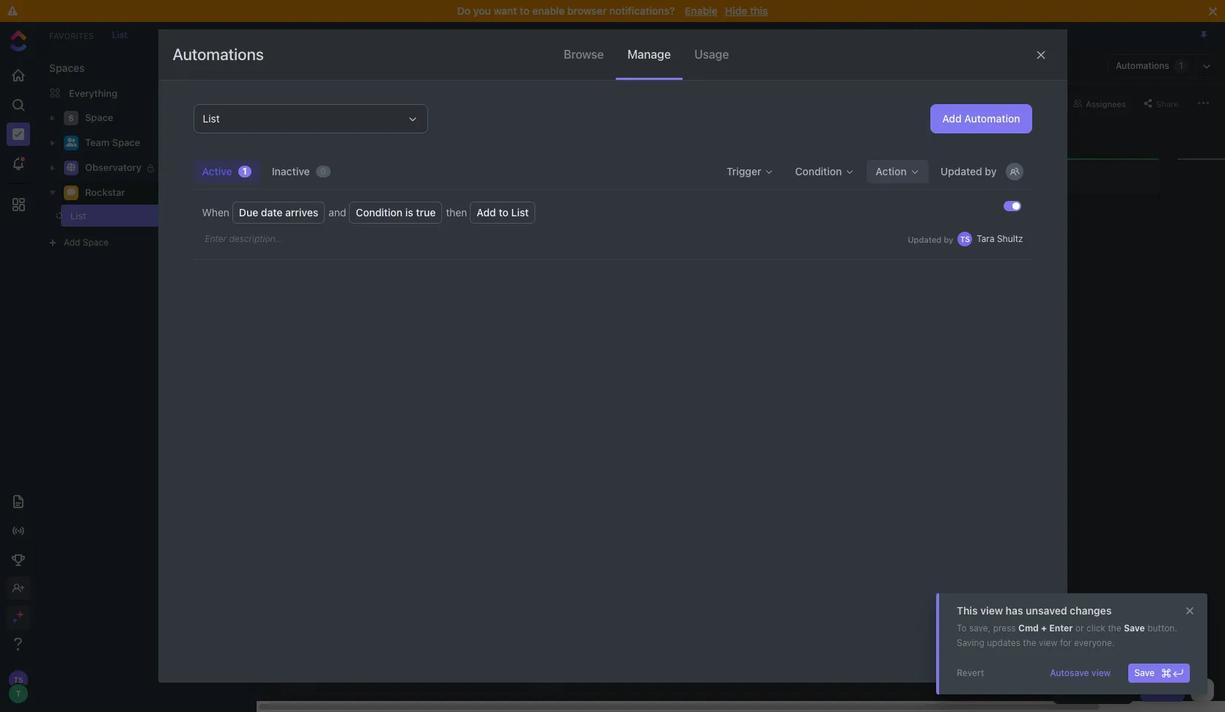 Task type: vqa. For each thing, say whether or not it's contained in the screenshot.
rightmost the Team
no



Task type: locate. For each thing, give the bounding box(es) containing it.
1 vertical spatial save
[[1135, 667, 1155, 678]]

1 horizontal spatial to
[[520, 4, 530, 17]]

do
[[457, 4, 471, 17]]

by down the automation at top right
[[985, 165, 997, 177]]

e down a
[[539, 278, 552, 284]]

1 horizontal spatial by
[[944, 234, 954, 244]]

1 vertical spatial list link
[[56, 205, 223, 227]]

2 vertical spatial by
[[944, 234, 954, 244]]

0 horizontal spatial view
[[981, 604, 1003, 617]]

2 horizontal spatial view
[[1092, 667, 1111, 678]]

2 horizontal spatial 0
[[825, 172, 830, 181]]

0 horizontal spatial to
[[499, 206, 509, 219]]

list inside dropdown button
[[203, 112, 220, 125]]

tara
[[977, 233, 995, 244]]

view down the everyone.
[[1092, 667, 1111, 678]]

1 horizontal spatial enter
[[1049, 623, 1073, 634]]

due
[[239, 206, 258, 219]]

0 horizontal spatial e
[[293, 236, 303, 241]]

0 vertical spatial enter
[[205, 233, 227, 244]]

has
[[1006, 604, 1023, 617]]

enable
[[685, 4, 718, 17]]

1 horizontal spatial 1
[[1179, 60, 1183, 71]]

browse
[[564, 48, 604, 61]]

by inside updated by ts tara shultz
[[944, 234, 954, 244]]

0 vertical spatial space
[[85, 112, 113, 123]]

updated
[[941, 165, 982, 177], [908, 234, 942, 244]]

the right click
[[1108, 623, 1122, 634]]

s
[[539, 271, 552, 278]]

0 horizontal spatial 1
[[242, 166, 247, 177]]

this
[[957, 604, 978, 617]]

0 vertical spatial condition
[[795, 165, 842, 177]]

list link
[[105, 29, 135, 40], [56, 205, 223, 227]]

to
[[520, 4, 530, 17], [499, 206, 509, 219]]

space
[[85, 112, 113, 123], [112, 137, 140, 148], [83, 237, 109, 248]]

description...
[[229, 233, 283, 244]]

0 vertical spatial add
[[942, 112, 962, 125]]

tasks...
[[330, 97, 359, 108]]

0 vertical spatial by
[[307, 129, 317, 140]]

add left the automation at top right
[[942, 112, 962, 125]]

0 horizontal spatial condition
[[356, 206, 403, 219]]

2 vertical spatial add
[[64, 237, 80, 248]]

for
[[1060, 637, 1072, 648]]

manage
[[628, 48, 671, 61]]

add right then
[[477, 206, 496, 219]]

by right sorting
[[307, 129, 317, 140]]

0 for redo
[[825, 172, 830, 181]]

1 horizontal spatial condition
[[795, 165, 842, 177]]

0 horizontal spatial 0
[[293, 259, 303, 265]]

globe image
[[67, 163, 76, 172]]

condition for condition
[[795, 165, 842, 177]]

list link right favorites
[[105, 29, 135, 40]]

p up d
[[539, 264, 552, 271]]

rockstar link
[[85, 181, 238, 205]]

1 vertical spatial condition
[[356, 206, 403, 219]]

1 up share button at the right top of page
[[1179, 60, 1183, 71]]

condition left is
[[356, 206, 403, 219]]

1 l from the top
[[539, 246, 552, 252]]

sorting by
[[275, 129, 317, 140]]

the down cmd in the bottom right of the page
[[1023, 637, 1037, 648]]

add inside button
[[942, 112, 962, 125]]

hide
[[725, 4, 748, 17]]

redo
[[786, 171, 812, 182]]

p
[[293, 230, 303, 236], [539, 264, 552, 271]]

0 vertical spatial p
[[293, 230, 303, 236]]

space up team
[[85, 112, 113, 123]]

view up save,
[[981, 604, 1003, 617]]

condition inside button
[[795, 165, 842, 177]]

enter up for
[[1049, 623, 1073, 634]]

list button
[[193, 104, 428, 133]]

0 horizontal spatial add
[[64, 237, 80, 248]]

l down o on the top
[[539, 252, 552, 257]]

active
[[202, 165, 232, 177]]

enter down "when"
[[205, 233, 227, 244]]

2 horizontal spatial by
[[985, 165, 997, 177]]

usage
[[694, 48, 729, 61]]

0 vertical spatial the
[[1108, 623, 1122, 634]]

share
[[1156, 99, 1179, 108]]

1 vertical spatial space
[[112, 137, 140, 148]]

0 horizontal spatial by
[[307, 129, 317, 140]]

to right then
[[499, 206, 509, 219]]

0 horizontal spatial enter
[[205, 233, 227, 244]]

e down 'o'
[[293, 236, 303, 241]]

by inside button
[[985, 165, 997, 177]]

list
[[112, 29, 128, 40], [203, 112, 220, 125], [511, 206, 529, 219], [70, 210, 86, 221], [339, 217, 351, 226]]

0 right redo
[[825, 172, 830, 181]]

date
[[410, 129, 428, 139]]

updated for updated by ts tara shultz
[[908, 234, 942, 244]]

save
[[1124, 623, 1145, 634], [1135, 667, 1155, 678]]

view for this
[[981, 604, 1003, 617]]

0
[[320, 166, 326, 177], [825, 172, 830, 181], [293, 259, 303, 265]]

o
[[539, 238, 552, 246]]

view for autosave
[[1092, 667, 1111, 678]]

updated inside updated by button
[[941, 165, 982, 177]]

0 vertical spatial to
[[520, 4, 530, 17]]

1 vertical spatial updated
[[908, 234, 942, 244]]

closed
[[986, 171, 1025, 182]]

updated left 'closed'
[[941, 165, 982, 177]]

automation
[[965, 112, 1020, 125]]

2 horizontal spatial add
[[942, 112, 962, 125]]

1 vertical spatial 1
[[242, 166, 247, 177]]

condition right trigger dropdown button
[[795, 165, 842, 177]]

0 vertical spatial updated
[[941, 165, 982, 177]]

0 down n
[[293, 259, 303, 265]]

1 horizontal spatial e
[[539, 278, 552, 284]]

user group image
[[66, 138, 77, 147]]

space for add space
[[83, 237, 109, 248]]

click
[[1087, 623, 1106, 634]]

add for add space
[[64, 237, 80, 248]]

everyone.
[[1074, 637, 1115, 648]]

0 horizontal spatial the
[[1023, 637, 1037, 648]]

enter
[[205, 233, 227, 244], [1049, 623, 1073, 634]]

time
[[332, 129, 351, 139]]

space down the rockstar
[[83, 237, 109, 248]]

p up n
[[293, 230, 303, 236]]

0 vertical spatial e
[[293, 236, 303, 241]]

space up observatory
[[112, 137, 140, 148]]

1 vertical spatial by
[[985, 165, 997, 177]]

save inside this view has unsaved changes to save, press cmd + enter or click the save button. saving updates the view for everyone.
[[1124, 623, 1145, 634]]

team space
[[85, 137, 140, 148]]

save left button.
[[1124, 623, 1145, 634]]

then
[[446, 206, 467, 219]]

1 vertical spatial e
[[539, 278, 552, 284]]

0 right the inactive
[[320, 166, 326, 177]]

to right want
[[520, 4, 530, 17]]

trigger button
[[718, 160, 784, 183]]

add automation
[[942, 112, 1020, 125]]

1 right active
[[242, 166, 247, 177]]

2 vertical spatial view
[[1092, 667, 1111, 678]]

add down comment icon
[[64, 237, 80, 248]]

1 vertical spatial enter
[[1049, 623, 1073, 634]]

1 vertical spatial add
[[477, 206, 496, 219]]

1
[[1179, 60, 1183, 71], [242, 166, 247, 177]]

by for updated by
[[985, 165, 997, 177]]

0 vertical spatial 1
[[1179, 60, 1183, 71]]

by left ts
[[944, 234, 954, 244]]

list link down the rockstar
[[56, 205, 223, 227]]

1 vertical spatial p
[[539, 264, 552, 271]]

updated left ts
[[908, 234, 942, 244]]

rockstar
[[85, 186, 125, 198]]

0 vertical spatial save
[[1124, 623, 1145, 634]]

inactive
[[272, 165, 310, 177]]

save down button.
[[1135, 667, 1155, 678]]

l up a
[[539, 246, 552, 252]]

view down + on the right of the page
[[1039, 637, 1058, 648]]

view inside button
[[1092, 667, 1111, 678]]

2
[[233, 210, 238, 220]]

add automation button
[[931, 104, 1032, 133]]

autosave view
[[1050, 667, 1111, 678]]

the
[[1108, 623, 1122, 634], [1023, 637, 1037, 648]]

true
[[416, 206, 436, 219]]

1 horizontal spatial view
[[1039, 637, 1058, 648]]

add for add automation
[[942, 112, 962, 125]]

add
[[942, 112, 962, 125], [477, 206, 496, 219], [64, 237, 80, 248]]

1 horizontal spatial add
[[477, 206, 496, 219]]

save inside save button
[[1135, 667, 1155, 678]]

updated inside updated by ts tara shultz
[[908, 234, 942, 244]]

do you want to enable browser notifications? enable hide this
[[457, 4, 768, 17]]

pending
[[339, 171, 382, 182]]

2 vertical spatial space
[[83, 237, 109, 248]]

0 vertical spatial list link
[[105, 29, 135, 40]]

date
[[261, 206, 283, 219]]

0 vertical spatial view
[[981, 604, 1003, 617]]



Task type: describe. For each thing, give the bounding box(es) containing it.
comment image
[[67, 188, 76, 197]]

button.
[[1148, 623, 1178, 634]]

condition button
[[786, 160, 864, 183]]

enter description...
[[205, 233, 283, 244]]

observatory
[[85, 161, 142, 173]]

action button
[[867, 160, 929, 183]]

by for updated by ts tara shultz
[[944, 234, 954, 244]]

enable
[[532, 4, 565, 17]]

updated by button
[[932, 160, 1032, 183]]

updated by ts tara shultz
[[908, 233, 1023, 244]]

1 vertical spatial view
[[1039, 637, 1058, 648]]

share button
[[1140, 94, 1184, 112]]

0 horizontal spatial automations
[[173, 45, 264, 64]]

1 vertical spatial to
[[499, 206, 509, 219]]

search
[[298, 97, 327, 108]]

sorting
[[275, 129, 305, 140]]

c
[[539, 231, 552, 238]]

5
[[539, 222, 552, 228]]

o
[[293, 224, 303, 230]]

1 horizontal spatial automations
[[1116, 60, 1170, 71]]

add space
[[64, 237, 109, 248]]

search tasks...
[[298, 97, 359, 108]]

save button
[[1129, 664, 1190, 683]]

1 vertical spatial the
[[1023, 637, 1037, 648]]

team
[[85, 137, 110, 148]]

time estimate
[[332, 129, 387, 139]]

space for team space
[[112, 137, 140, 148]]

assignees
[[1086, 99, 1126, 108]]

updated by
[[941, 165, 997, 177]]

arrives
[[285, 206, 318, 219]]

5 c o l l a p s e d
[[539, 222, 552, 291]]

shultz
[[997, 233, 1023, 244]]

a
[[539, 257, 552, 264]]

1 horizontal spatial p
[[539, 264, 552, 271]]

updated for updated by
[[941, 165, 982, 177]]

favorites
[[49, 30, 94, 40]]

want
[[494, 4, 517, 17]]

0 for o p e n
[[293, 259, 303, 265]]

space link
[[85, 106, 238, 130]]

action
[[876, 165, 907, 177]]

due date arrives
[[239, 206, 318, 219]]

action button
[[867, 160, 929, 183]]

press
[[993, 623, 1016, 634]]

ts
[[961, 235, 970, 243]]

assignees button
[[1068, 94, 1132, 112]]

unsaved
[[1026, 604, 1067, 617]]

or
[[1076, 623, 1084, 634]]

o p e n
[[293, 224, 303, 247]]

everything
[[69, 87, 118, 99]]

cmd
[[1019, 623, 1039, 634]]

this
[[750, 4, 768, 17]]

n
[[293, 241, 303, 247]]

everything link
[[37, 81, 256, 105]]

d
[[539, 284, 552, 291]]

save,
[[969, 623, 991, 634]]

1 horizontal spatial 0
[[320, 166, 326, 177]]

add for add to list
[[477, 206, 496, 219]]

and
[[329, 206, 346, 219]]

estimate
[[353, 129, 387, 139]]

revert
[[957, 667, 985, 678]]

observatory link
[[85, 156, 238, 180]]

saving
[[957, 637, 985, 648]]

condition is true
[[356, 206, 436, 219]]

updated
[[430, 129, 462, 139]]

autosave
[[1050, 667, 1089, 678]]

updates
[[987, 637, 1021, 648]]

condition for condition is true
[[356, 206, 403, 219]]

this view has unsaved changes to save, press cmd + enter or click the save button. saving updates the view for everyone.
[[957, 604, 1178, 648]]

changes
[[1070, 604, 1112, 617]]

+
[[1041, 623, 1047, 634]]

2 l from the top
[[539, 252, 552, 257]]

0 horizontal spatial p
[[293, 230, 303, 236]]

to
[[957, 623, 967, 634]]

revert button
[[951, 664, 990, 683]]

spaces link
[[37, 62, 85, 74]]

Search tasks... text field
[[298, 93, 420, 113]]

notifications?
[[609, 4, 675, 17]]

trigger
[[727, 165, 762, 177]]

updated by button
[[932, 160, 1032, 183]]

browser
[[568, 4, 607, 17]]

trigger button
[[718, 160, 784, 183]]

enter inside this view has unsaved changes to save, press cmd + enter or click the save button. saving updates the view for everyone.
[[1049, 623, 1073, 634]]

by for sorting by
[[307, 129, 317, 140]]

1 horizontal spatial the
[[1108, 623, 1122, 634]]

spaces
[[49, 62, 85, 74]]

is
[[405, 206, 413, 219]]

date updated
[[410, 129, 462, 139]]

you
[[473, 4, 491, 17]]



